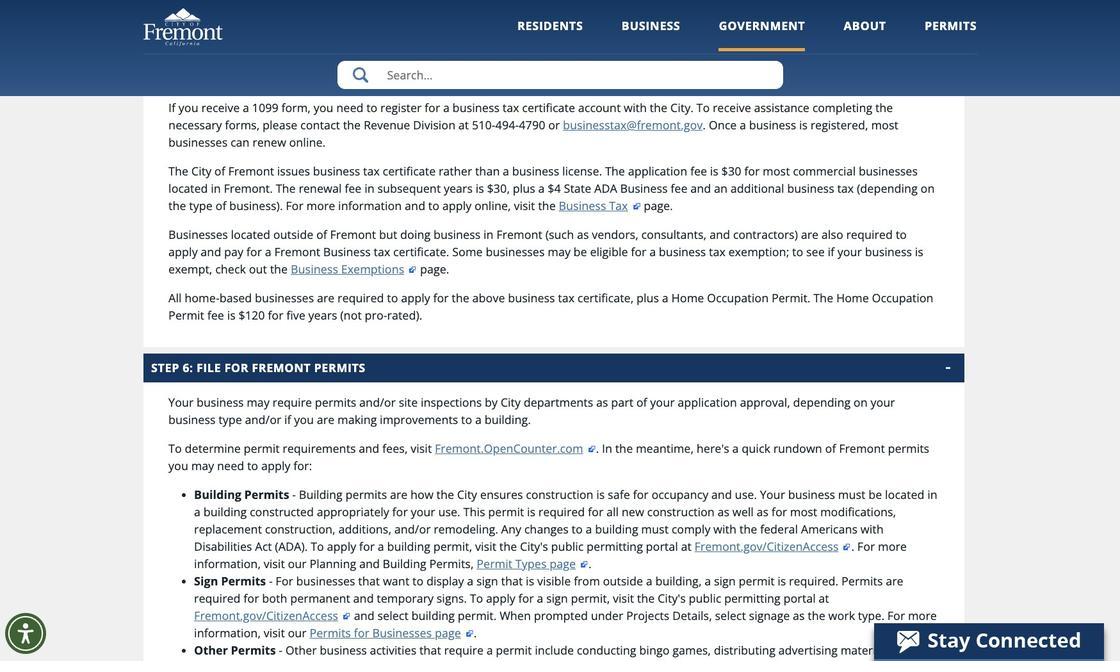 Task type: locate. For each thing, give the bounding box(es) containing it.
with down well
[[714, 522, 737, 537]]

0 horizontal spatial certificate
[[383, 163, 436, 179]]

your up federal
[[760, 487, 786, 502]]

modifications,
[[821, 504, 897, 520]]

construction up changes
[[526, 487, 594, 502]]

to up permit.
[[470, 591, 483, 606]]

0 vertical spatial city's
[[520, 539, 548, 554]]

tax
[[503, 100, 519, 115], [363, 163, 380, 179], [838, 181, 854, 196], [374, 244, 390, 259], [709, 244, 726, 259], [558, 290, 575, 306]]

permitting inside the - building permits are how the city ensures construction is safe for occupancy and use. your business must be located in a building constructed appropriately for your use. this permit is required for all new construction as well as for most modifications, replacement construction, additions, and/or remodeling. any changes to a building must comply with the federal americans with disabilities act (ada). to apply for a building permit, visit the city's public permitting portal at
[[587, 539, 643, 554]]

1 vertical spatial -
[[269, 573, 273, 589]]

additional
[[731, 181, 785, 196]]

assistance
[[754, 100, 810, 115]]

2 horizontal spatial may
[[548, 244, 571, 259]]

type inside the city of fremont issues business tax certificate rather than a business license. the application fee is $30 for most commercial businesses located in fremont. the renewal fee in subsequent years is $30, plus a $4 state ada business fee and an additional business tax (depending on the type of business). for more information and to apply online, visit the
[[189, 198, 213, 213]]

0 horizontal spatial city's
[[520, 539, 548, 554]]

business up 510-
[[453, 100, 500, 115]]

for inside . for more information, visit our planning and building permits,
[[858, 539, 875, 554]]

page. for exemptions
[[417, 261, 450, 277]]

a up division
[[443, 100, 450, 115]]

permit inside - for businesses that want to display a sign that is visible from outside a building, a sign permit is required. permits are required for both permanent and temporary signs. to apply for a sign permit, visit the city's public permitting portal at fremont.gov/citizenaccess
[[739, 573, 775, 589]]

are inside - for businesses that want to display a sign that is visible from outside a building, a sign permit is required. permits are required for both permanent and temporary signs. to apply for a sign permit, visit the city's public permitting portal at fremont.gov/citizenaccess
[[886, 573, 904, 589]]

1 vertical spatial on
[[854, 395, 868, 410]]

tax down ada
[[609, 198, 628, 213]]

and/or down the how
[[395, 522, 431, 537]]

of up business exemptions
[[316, 227, 327, 242]]

for inside - for businesses that want to display a sign that is visible from outside a building, a sign permit is required. permits are required for both permanent and temporary signs. to apply for a sign permit, visit the city's public permitting portal at fremont.gov/citizenaccess
[[276, 573, 293, 589]]

1 vertical spatial from
[[430, 660, 456, 661]]

0 horizontal spatial years
[[309, 308, 337, 323]]

to determine permit requirements and fees, visit fremont.opencounter.com
[[169, 441, 583, 456]]

1 occupation from the left
[[707, 290, 769, 306]]

required down sign on the left bottom
[[194, 591, 241, 606]]

and/or
[[360, 395, 396, 410], [245, 412, 281, 427], [395, 522, 431, 537]]

2 vertical spatial located
[[885, 487, 925, 502]]

1 vertical spatial application
[[678, 395, 737, 410]]

- inside - for businesses that want to display a sign that is visible from outside a building, a sign permit is required. permits are required for both permanent and temporary signs. to apply for a sign permit, visit the city's public permitting portal at fremont.gov/citizenaccess
[[269, 573, 273, 589]]

city's inside - for businesses that want to display a sign that is visible from outside a building, a sign permit is required. permits are required for both permanent and temporary signs. to apply for a sign permit, visit the city's public permitting portal at fremont.gov/citizenaccess
[[658, 591, 686, 606]]

type up determine
[[219, 412, 242, 427]]

page up visible
[[550, 556, 576, 572]]

required up changes
[[539, 504, 585, 520]]

but
[[379, 227, 397, 242]]

0 horizontal spatial your
[[169, 395, 194, 410]]

be up modifications,
[[869, 487, 882, 502]]

occupancy
[[652, 487, 709, 502]]

as inside businesses located outside of fremont but doing business in fremont (such as vendors, consultants, and contractors) are also required to apply and pay for a fremont business tax certificate. some businesses may be eligible for a business tax exemption; to see if your business is exempt, check out the
[[577, 227, 589, 242]]

more inside . for more information, visit our planning and building permits,
[[878, 539, 907, 554]]

exempt,
[[169, 261, 212, 277]]

. inside . for more information, visit our planning and building permits,
[[852, 539, 855, 554]]

0 horizontal spatial if
[[284, 412, 291, 427]]

1 vertical spatial public
[[689, 591, 722, 606]]

most right "registered,"
[[872, 117, 899, 133]]

building down all
[[595, 522, 639, 537]]

business tax link
[[559, 198, 641, 213]]

0 vertical spatial plus
[[513, 181, 536, 196]]

0 vertical spatial construction
[[526, 487, 594, 502]]

a up 1099
[[265, 65, 274, 81]]

. right ssa.gov/employer
[[276, 13, 279, 28]]

the down necessary
[[169, 163, 188, 179]]

need down determine
[[217, 458, 244, 473]]

in inside businesses located outside of fremont but doing business in fremont (such as vendors, consultants, and contractors) are also required to apply and pay for a fremont business tax certificate. some businesses may be eligible for a business tax exemption; to see if your business is exempt, check out the
[[484, 227, 494, 242]]

from right goods
[[430, 660, 456, 661]]

outside inside businesses located outside of fremont but doing business in fremont (such as vendors, consultants, and contractors) are also required to apply and pay for a fremont business tax certificate. some businesses may be eligible for a business tax exemption; to see if your business is exempt, check out the
[[273, 227, 313, 242]]

1 vertical spatial most
[[763, 163, 790, 179]]

0 vertical spatial your
[[169, 395, 194, 410]]

for down renewal
[[286, 198, 304, 213]]

permit left types
[[477, 556, 513, 572]]

1 vertical spatial plus
[[637, 290, 659, 306]]

the up ada
[[605, 163, 625, 179]]

permits
[[925, 18, 977, 33], [314, 360, 366, 375], [244, 487, 289, 502], [221, 573, 266, 589], [842, 573, 883, 589], [310, 625, 351, 641], [231, 643, 276, 658]]

2 vertical spatial -
[[279, 643, 283, 658]]

0 horizontal spatial outside
[[273, 227, 313, 242]]

business up renewal
[[313, 163, 360, 179]]

may
[[548, 244, 571, 259], [247, 395, 270, 410], [191, 458, 214, 473]]

to inside the - building permits are how the city ensures construction is safe for occupancy and use. your business must be located in a building constructed appropriately for your use. this permit is required for all new construction as well as for most modifications, replacement construction, additions, and/or remodeling. any changes to a building must comply with the federal americans with disabilities act (ada). to apply for a building permit, visit the city's public permitting portal at
[[311, 539, 324, 554]]

fremont.gov/citizenaccess link down federal
[[695, 539, 852, 554]]

1 horizontal spatial at
[[681, 539, 692, 554]]

. in the meantime, here's a quick rundown of fremont permits you may need to apply for:
[[169, 441, 930, 473]]

- for for
[[269, 573, 273, 589]]

public inside the - building permits are how the city ensures construction is safe for occupancy and use. your business must be located in a building constructed appropriately for your use. this permit is required for all new construction as well as for most modifications, replacement construction, additions, and/or remodeling. any changes to a building must comply with the federal americans with disabilities act (ada). to apply for a building permit, visit the city's public permitting portal at
[[551, 539, 584, 554]]

permanent
[[290, 591, 350, 606]]

1 horizontal spatial page.
[[641, 198, 673, 213]]

plus inside the city of fremont issues business tax certificate rather than a business license. the application fee is $30 for most commercial businesses located in fremont. the renewal fee in subsequent years is $30, plus a $4 state ada business fee and an additional business tax (depending on the type of business). for more information and to apply online, visit the
[[513, 181, 536, 196]]

2 vertical spatial at
[[819, 591, 830, 606]]

as for signage
[[793, 608, 805, 623]]

0 vertical spatial and/or
[[360, 395, 396, 410]]

0 vertical spatial located
[[169, 181, 208, 196]]

businesses up five
[[255, 290, 314, 306]]

for down advertising
[[795, 660, 811, 661]]

to right changes
[[572, 522, 583, 537]]

0 horizontal spatial home
[[672, 290, 704, 306]]

residents link
[[518, 18, 583, 51]]

business down file
[[197, 395, 244, 410]]

0 horizontal spatial receive
[[201, 100, 240, 115]]

for inside the city of fremont issues business tax certificate rather than a business license. the application fee is $30 for most commercial businesses located in fremont. the renewal fee in subsequent years is $30, plus a $4 state ada business fee and an additional business tax (depending on the type of business). for more information and to apply online, visit the
[[745, 163, 760, 179]]

apply up the planning
[[327, 539, 356, 554]]

and inside - for businesses that want to display a sign that is visible from outside a building, a sign permit is required. permits are required for both permanent and temporary signs. to apply for a sign permit, visit the city's public permitting portal at fremont.gov/citizenaccess
[[353, 591, 374, 606]]

for up federal
[[772, 504, 788, 520]]

0 horizontal spatial need
[[217, 458, 244, 473]]

located up modifications,
[[885, 487, 925, 502]]

portal
[[646, 539, 678, 554], [784, 591, 816, 606]]

0 horizontal spatial on
[[854, 395, 868, 410]]

apply inside the all home-based businesses are required to apply for the above business tax certificate, plus a home occupation permit. the home occupation permit fee is $120 for five years (not pro-rated).
[[401, 290, 430, 306]]

more right type.
[[909, 608, 937, 623]]

0 horizontal spatial must
[[642, 522, 669, 537]]

as inside your business may require permits and/or site inspections by city departments as part of your application approval, depending on your business type and/or if you are making improvements to a building.
[[597, 395, 608, 410]]

if inside businesses located outside of fremont but doing business in fremont (such as vendors, consultants, and contractors) are also required to apply and pay for a fremont business tax certificate. some businesses may be eligible for a business tax exemption; to see if your business is exempt, check out the
[[828, 244, 835, 259]]

to inside the - building permits are how the city ensures construction is safe for occupancy and use. your business must be located in a building constructed appropriately for your use. this permit is required for all new construction as well as for most modifications, replacement construction, additions, and/or remodeling. any changes to a building must comply with the federal americans with disabilities act (ada). to apply for a building permit, visit the city's public permitting portal at
[[572, 522, 583, 537]]

on right (depending
[[921, 181, 935, 196]]

and inside the - building permits are how the city ensures construction is safe for occupancy and use. your business must be located in a building constructed appropriately for your use. this permit is required for all new construction as well as for most modifications, replacement construction, additions, and/or remodeling. any changes to a building must comply with the federal americans with disabilities act (ada). to apply for a building permit, visit the city's public permitting portal at
[[712, 487, 732, 502]]

business up americans
[[789, 487, 836, 502]]

all
[[169, 290, 182, 306]]

stay connected image
[[875, 623, 1103, 659]]

visit up 'under'
[[613, 591, 634, 606]]

and/or down step 6: file for fremont permits
[[245, 412, 281, 427]]

that
[[358, 573, 380, 589], [501, 573, 523, 589], [420, 643, 441, 658]]

plus
[[513, 181, 536, 196], [637, 290, 659, 306]]

1 vertical spatial be
[[869, 487, 882, 502]]

apply inside businesses located outside of fremont but doing business in fremont (such as vendors, consultants, and contractors) are also required to apply and pay for a fremont business tax certificate. some businesses may be eligible for a business tax exemption; to see if your business is exempt, check out the
[[169, 244, 198, 259]]

0 horizontal spatial type
[[189, 198, 213, 213]]

0 vertical spatial city
[[191, 163, 212, 179]]

1 horizontal spatial receive
[[713, 100, 751, 115]]

on inside the city of fremont issues business tax certificate rather than a business license. the application fee is $30 for most commercial businesses located in fremont. the renewal fee in subsequent years is $30, plus a $4 state ada business fee and an additional business tax (depending on the type of business). for more information and to apply online, visit the
[[921, 181, 935, 196]]

business
[[453, 100, 500, 115], [749, 117, 797, 133], [313, 163, 360, 179], [512, 163, 560, 179], [788, 181, 835, 196], [434, 227, 481, 242], [659, 244, 706, 259], [865, 244, 912, 259], [508, 290, 555, 306], [197, 395, 244, 410], [169, 412, 216, 427], [789, 487, 836, 502], [320, 643, 367, 658]]

with down modifications,
[[861, 522, 884, 537]]

0 horizontal spatial select
[[378, 608, 409, 623]]

permitting up signage
[[725, 591, 781, 606]]

visible
[[538, 573, 571, 589]]

0 horizontal spatial plus
[[513, 181, 536, 196]]

work
[[829, 608, 855, 623]]

to inside . in the meantime, here's a quick rundown of fremont permits you may need to apply for:
[[247, 458, 258, 473]]

and
[[691, 181, 711, 196], [405, 198, 426, 213], [710, 227, 730, 242], [201, 244, 221, 259], [359, 441, 380, 456], [712, 487, 732, 502], [359, 556, 380, 572], [353, 591, 374, 606], [354, 608, 375, 623], [575, 660, 596, 661]]

certificate
[[427, 65, 502, 81]]

1 horizontal spatial certificate
[[522, 100, 575, 115]]

pro-
[[365, 308, 387, 323]]

receive
[[201, 100, 240, 115], [713, 100, 751, 115]]

2 vertical spatial city
[[457, 487, 477, 502]]

1 horizontal spatial must
[[839, 487, 866, 502]]

depending
[[794, 395, 851, 410]]

residents
[[518, 18, 583, 33]]

portal inside - for businesses that want to display a sign that is visible from outside a building, a sign permit is required. permits are required for both permanent and temporary signs. to apply for a sign permit, visit the city's public permitting portal at fremont.gov/citizenaccess
[[784, 591, 816, 606]]

0 horizontal spatial that
[[358, 573, 380, 589]]

businesses up exempt,
[[169, 227, 228, 242]]

more down renewal
[[307, 198, 335, 213]]

city's up the permit types page link
[[520, 539, 548, 554]]

prompted
[[534, 608, 588, 623]]

1 horizontal spatial type
[[219, 412, 242, 427]]

well
[[733, 504, 754, 520]]

0 horizontal spatial located
[[169, 181, 208, 196]]

your down 6:
[[169, 395, 194, 410]]

you down determine
[[169, 458, 188, 473]]

massage
[[258, 660, 305, 661]]

the city of fremont issues business tax certificate rather than a business license. the application fee is $30 for most commercial businesses located in fremont. the renewal fee in subsequent years is $30, plus a $4 state ada business fee and an additional business tax (depending on the type of business). for more information and to apply online, visit the
[[169, 163, 935, 213]]

planning
[[310, 556, 356, 572]]

constructed
[[250, 504, 314, 520]]

0 horizontal spatial city
[[191, 163, 212, 179]]

1 horizontal spatial permit
[[477, 556, 513, 572]]

the inside the all home-based businesses are required to apply for the above business tax certificate, plus a home occupation permit. the home occupation permit fee is $120 for five years (not pro-rated).
[[452, 290, 470, 306]]

may inside businesses located outside of fremont but doing business in fremont (such as vendors, consultants, and contractors) are also required to apply and pay for a fremont business tax certificate. some businesses may be eligible for a business tax exemption; to see if your business is exempt, check out the
[[548, 244, 571, 259]]

2 horizontal spatial that
[[501, 573, 523, 589]]

tax up information
[[363, 163, 380, 179]]

all home-based businesses are required to apply for the above business tax certificate, plus a home occupation permit. the home occupation permit fee is $120 for five years (not pro-rated).
[[169, 290, 934, 323]]

portal inside the - building permits are how the city ensures construction is safe for occupancy and use. your business must be located in a building constructed appropriately for your use. this permit is required for all new construction as well as for most modifications, replacement construction, additions, and/or remodeling. any changes to a building must comply with the federal americans with disabilities act (ada). to apply for a building permit, visit the city's public permitting portal at
[[646, 539, 678, 554]]

fremont up fremont.
[[228, 163, 274, 179]]

1 horizontal spatial require
[[444, 643, 484, 658]]

applications
[[727, 660, 792, 661]]

with up businesstax@fremont.gov link
[[624, 100, 647, 115]]

are
[[801, 227, 819, 242], [317, 290, 335, 306], [317, 412, 335, 427], [390, 487, 408, 502], [886, 573, 904, 589]]

application inside the city of fremont issues business tax certificate rather than a business license. the application fee is $30 for most commercial businesses located in fremont. the renewal fee in subsequent years is $30, plus a $4 state ada business fee and an additional business tax (depending on the type of business). for more information and to apply online, visit the
[[628, 163, 688, 179]]

page. for tax
[[641, 198, 673, 213]]

for
[[238, 65, 262, 81], [425, 100, 440, 115], [745, 163, 760, 179], [247, 244, 262, 259], [631, 244, 647, 259], [433, 290, 449, 306], [268, 308, 284, 323], [224, 360, 249, 375], [633, 487, 649, 502], [392, 504, 408, 520], [588, 504, 604, 520], [772, 504, 788, 520], [359, 539, 375, 554], [244, 591, 259, 606], [519, 591, 534, 606], [354, 625, 370, 641], [795, 660, 811, 661]]

2 vertical spatial permits
[[346, 487, 387, 502]]

fremont.gov/citizenaccess link for and
[[194, 608, 351, 623]]

step
[[151, 65, 179, 81], [151, 360, 179, 375]]

2 horizontal spatial at
[[819, 591, 830, 606]]

0 horizontal spatial construction
[[526, 487, 594, 502]]

0 horizontal spatial may
[[191, 458, 214, 473]]

2 vertical spatial more
[[909, 608, 937, 623]]

the inside the all home-based businesses are required to apply for the above business tax certificate, plus a home occupation permit. the home occupation permit fee is $120 for five years (not pro-rated).
[[814, 290, 834, 306]]

please
[[263, 117, 298, 133]]

exemption;
[[729, 244, 790, 259]]

0 vertical spatial if
[[828, 244, 835, 259]]

0 horizontal spatial public
[[551, 539, 584, 554]]

. inside . once a business is registered, most businesses can renew online.
[[703, 117, 706, 133]]

0 horizontal spatial portal
[[646, 539, 678, 554]]

for left five
[[268, 308, 284, 323]]

building up replacement
[[194, 487, 241, 502]]

of
[[215, 163, 225, 179], [216, 198, 226, 213], [316, 227, 327, 242], [637, 395, 648, 410], [826, 441, 836, 456], [878, 660, 889, 661]]

1 vertical spatial businesses
[[373, 625, 432, 641]]

1 receive from the left
[[201, 100, 240, 115]]

tax
[[401, 65, 424, 81], [609, 198, 628, 213]]

as right (such
[[577, 227, 589, 242]]

apply inside the - building permits are how the city ensures construction is safe for occupancy and use. your business must be located in a building constructed appropriately for your use. this permit is required for all new construction as well as for most modifications, replacement construction, additions, and/or remodeling. any changes to a building must comply with the federal americans with disabilities act (ada). to apply for a building permit, visit the city's public permitting portal at
[[327, 539, 356, 554]]

2 other from the left
[[286, 643, 317, 658]]

5:
[[183, 65, 193, 81]]

of inside - other business activities that require a permit include conducting bingo games, distributing advertising material, performing massage services, selling goods from a non-stationary site, and operating a taxi. permit applications for these types of activitie
[[878, 660, 889, 661]]

apply
[[197, 65, 235, 81]]

to inside if you receive a 1099 form, you need to register for a business tax certificate account with the city. to receive assistance completing the necessary forms, please contact the revenue division at 510-494-4790 or
[[367, 100, 378, 115]]

1 information, from the top
[[194, 556, 261, 572]]

remodeling.
[[434, 522, 498, 537]]

business exemptions
[[291, 261, 404, 277]]

need up contact
[[337, 100, 364, 115]]

that inside - other business activities that require a permit include conducting bingo games, distributing advertising material, performing massage services, selling goods from a non-stationary site, and operating a taxi. permit applications for these types of activitie
[[420, 643, 441, 658]]

years down rather
[[444, 181, 473, 196]]

the inside - for businesses that want to display a sign that is visible from outside a building, a sign permit is required. permits are required for both permanent and temporary signs. to apply for a sign permit, visit the city's public permitting portal at fremont.gov/citizenaccess
[[637, 591, 655, 606]]

1 vertical spatial if
[[284, 412, 291, 427]]

. left in
[[596, 441, 599, 456]]

any
[[501, 522, 522, 537]]

must down new on the bottom right of page
[[642, 522, 669, 537]]

construction,
[[265, 522, 336, 537]]

receive up once
[[713, 100, 751, 115]]

1 horizontal spatial located
[[231, 227, 270, 242]]

permit
[[244, 441, 280, 456], [488, 504, 524, 520], [739, 573, 775, 589], [496, 643, 532, 658]]

1 horizontal spatial select
[[715, 608, 746, 623]]

certificate inside if you receive a 1099 form, you need to register for a business tax certificate account with the city. to receive assistance completing the necessary forms, please contact the revenue division at 510-494-4790 or
[[522, 100, 575, 115]]

about link
[[844, 18, 887, 51]]

years inside the city of fremont issues business tax certificate rather than a business license. the application fee is $30 for most commercial businesses located in fremont. the renewal fee in subsequent years is $30, plus a $4 state ada business fee and an additional business tax (depending on the type of business). for more information and to apply online, visit the
[[444, 181, 473, 196]]

2 vertical spatial most
[[790, 504, 818, 520]]

business down commercial
[[788, 181, 835, 196]]

step for step 5: apply for a fremont business tax certificate
[[151, 65, 179, 81]]

2 step from the top
[[151, 360, 179, 375]]

0 vertical spatial use.
[[735, 487, 757, 502]]

your inside your business may require permits and/or site inspections by city departments as part of your application approval, depending on your business type and/or if you are making improvements to a building.
[[169, 395, 194, 410]]

occupation
[[707, 290, 769, 306], [872, 290, 934, 306]]

visit inside the - building permits are how the city ensures construction is safe for occupancy and use. your business must be located in a building constructed appropriately for your use. this permit is required for all new construction as well as for most modifications, replacement construction, additions, and/or remodeling. any changes to a building must comply with the federal americans with disabilities act (ada). to apply for a building permit, visit the city's public permitting portal at
[[475, 539, 497, 554]]

1 horizontal spatial fremont.gov/citizenaccess
[[695, 539, 839, 554]]

1 vertical spatial city's
[[658, 591, 686, 606]]

fremont
[[277, 65, 336, 81], [228, 163, 274, 179], [330, 227, 376, 242], [497, 227, 543, 242], [274, 244, 320, 259], [252, 360, 311, 375], [839, 441, 885, 456]]

permits inside your business may require permits and/or site inspections by city departments as part of your application approval, depending on your business type and/or if you are making improvements to a building.
[[315, 395, 357, 410]]

building inside and select building permit. when prompted under projects details, select signage as the work type. for more information, visit our
[[412, 608, 455, 623]]

city inside the - building permits are how the city ensures construction is safe for occupancy and use. your business must be located in a building constructed appropriately for your use. this permit is required for all new construction as well as for most modifications, replacement construction, additions, and/or remodeling. any changes to a building must comply with the federal americans with disabilities act (ada). to apply for a building permit, visit the city's public permitting portal at
[[457, 487, 477, 502]]

1 vertical spatial fremont.gov/citizenaccess link
[[194, 608, 351, 623]]

1 horizontal spatial be
[[869, 487, 882, 502]]

- up the both
[[269, 573, 273, 589]]

for up out
[[247, 244, 262, 259]]

tax left certificate,
[[558, 290, 575, 306]]

with
[[624, 100, 647, 115], [714, 522, 737, 537], [861, 522, 884, 537]]

requirements
[[283, 441, 356, 456]]

1 horizontal spatial -
[[279, 643, 283, 658]]

1 horizontal spatial permit,
[[571, 591, 610, 606]]

2 horizontal spatial building
[[383, 556, 427, 572]]

businesses inside - for businesses that want to display a sign that is visible from outside a building, a sign permit is required. permits are required for both permanent and temporary signs. to apply for a sign permit, visit the city's public permitting portal at fremont.gov/citizenaccess
[[296, 573, 355, 589]]

at
[[459, 117, 469, 133], [681, 539, 692, 554], [819, 591, 830, 606]]

sign
[[194, 573, 218, 589]]

1 vertical spatial permits
[[888, 441, 930, 456]]

public up details,
[[689, 591, 722, 606]]

as inside and select building permit. when prompted under projects details, select signage as the work type. for more information, visit our
[[793, 608, 805, 623]]

if
[[828, 244, 835, 259], [284, 412, 291, 427]]

1 horizontal spatial city's
[[658, 591, 686, 606]]

permit, up 'permits,'
[[434, 539, 472, 554]]

disabilities
[[194, 539, 252, 554]]

at inside the - building permits are how the city ensures construction is safe for occupancy and use. your business must be located in a building constructed appropriately for your use. this permit is required for all new construction as well as for most modifications, replacement construction, additions, and/or remodeling. any changes to a building must comply with the federal americans with disabilities act (ada). to apply for a building permit, visit the city's public permitting portal at
[[681, 539, 692, 554]]

is inside the all home-based businesses are required to apply for the above business tax certificate, plus a home occupation permit. the home occupation permit fee is $120 for five years (not pro-rated).
[[227, 308, 236, 323]]

1 vertical spatial type
[[219, 412, 242, 427]]

permits
[[315, 395, 357, 410], [888, 441, 930, 456], [346, 487, 387, 502]]

2 horizontal spatial city
[[501, 395, 521, 410]]

home-
[[185, 290, 220, 306]]

0 vertical spatial page
[[550, 556, 576, 572]]

0 vertical spatial require
[[273, 395, 312, 410]]

Search text field
[[337, 61, 783, 89]]

to down subsequent
[[429, 198, 440, 213]]

page.
[[641, 198, 673, 213], [417, 261, 450, 277]]

0 vertical spatial portal
[[646, 539, 678, 554]]

state
[[564, 181, 592, 196]]

0 horizontal spatial fremont.gov/citizenaccess
[[194, 608, 338, 623]]

permit inside the - building permits are how the city ensures construction is safe for occupancy and use. your business must be located in a building constructed appropriately for your use. this permit is required for all new construction as well as for most modifications, replacement construction, additions, and/or remodeling. any changes to a building must comply with the federal americans with disabilities act (ada). to apply for a building permit, visit the city's public permitting portal at
[[488, 504, 524, 520]]

are inside businesses located outside of fremont but doing business in fremont (such as vendors, consultants, and contractors) are also required to apply and pay for a fremont business tax certificate. some businesses may be eligible for a business tax exemption; to see if your business is exempt, check out the
[[801, 227, 819, 242]]

0 vertical spatial step
[[151, 65, 179, 81]]

plus inside the all home-based businesses are required to apply for the above business tax certificate, plus a home occupation permit. the home occupation permit fee is $120 for five years (not pro-rated).
[[637, 290, 659, 306]]

0 vertical spatial type
[[189, 198, 213, 213]]

these
[[814, 660, 843, 661]]

1 step from the top
[[151, 65, 179, 81]]

your inside businesses located outside of fremont but doing business in fremont (such as vendors, consultants, and contractors) are also required to apply and pay for a fremont business tax certificate. some businesses may be eligible for a business tax exemption; to see if your business is exempt, check out the
[[838, 244, 862, 259]]

your down also
[[838, 244, 862, 259]]

permit inside the all home-based businesses are required to apply for the above business tax certificate, plus a home occupation permit. the home occupation permit fee is $120 for five years (not pro-rated).
[[169, 308, 204, 323]]

to up temporary
[[413, 573, 424, 589]]

2 home from the left
[[837, 290, 869, 306]]

1 horizontal spatial construction
[[647, 504, 715, 520]]

signs.
[[437, 591, 467, 606]]

4790
[[519, 117, 546, 133]]

building.
[[485, 412, 531, 427]]

fee inside the all home-based businesses are required to apply for the above business tax certificate, plus a home occupation permit. the home occupation permit fee is $120 for five years (not pro-rated).
[[207, 308, 224, 323]]

require down step 6: file for fremont permits
[[273, 395, 312, 410]]

required inside businesses located outside of fremont but doing business in fremont (such as vendors, consultants, and contractors) are also required to apply and pay for a fremont business tax certificate. some businesses may be eligible for a business tax exemption; to see if your business is exempt, check out the
[[847, 227, 893, 242]]

0 vertical spatial most
[[872, 117, 899, 133]]

step left 6:
[[151, 360, 179, 375]]

a inside . once a business is registered, most businesses can renew online.
[[740, 117, 747, 133]]

0 vertical spatial businesses
[[169, 227, 228, 242]]

1 vertical spatial information,
[[194, 625, 261, 641]]

1 vertical spatial years
[[309, 308, 337, 323]]

a right certificate,
[[662, 290, 669, 306]]

to up the planning
[[311, 539, 324, 554]]

0 vertical spatial information,
[[194, 556, 261, 572]]

visit inside and select building permit. when prompted under projects details, select signage as the work type. for more information, visit our
[[264, 625, 285, 641]]

1 vertical spatial permitting
[[725, 591, 781, 606]]

1 vertical spatial more
[[878, 539, 907, 554]]

2 vertical spatial and/or
[[395, 522, 431, 537]]

most up federal
[[790, 504, 818, 520]]

account
[[578, 100, 621, 115]]

making
[[338, 412, 377, 427]]

1 horizontal spatial with
[[714, 522, 737, 537]]

1 other from the left
[[194, 643, 228, 658]]

0 vertical spatial years
[[444, 181, 473, 196]]

fremont down information
[[330, 227, 376, 242]]

must
[[839, 487, 866, 502], [642, 522, 669, 537]]

- inside the - building permits are how the city ensures construction is safe for occupancy and use. your business must be located in a building constructed appropriately for your use. this permit is required for all new construction as well as for most modifications, replacement construction, additions, and/or remodeling. any changes to a building must comply with the federal americans with disabilities act (ada). to apply for a building permit, visit the city's public permitting portal at
[[292, 487, 296, 502]]

1 horizontal spatial occupation
[[872, 290, 934, 306]]

businesstax@fremont.gov
[[563, 117, 703, 133]]

step for step 6: file for fremont permits
[[151, 360, 179, 375]]

located inside the city of fremont issues business tax certificate rather than a business license. the application fee is $30 for most commercial businesses located in fremont. the renewal fee in subsequent years is $30, plus a $4 state ada business fee and an additional business tax (depending on the type of business). for more information and to apply online, visit the
[[169, 181, 208, 196]]

you inside your business may require permits and/or site inspections by city departments as part of your application approval, depending on your business type and/or if you are making improvements to a building.
[[294, 412, 314, 427]]

city up this
[[457, 487, 477, 502]]

fremont.gov/citizenaccess link for .
[[695, 539, 852, 554]]

2 horizontal spatial sign
[[714, 573, 736, 589]]

sign permits
[[194, 573, 266, 589]]

0 vertical spatial need
[[337, 100, 364, 115]]

permits inside the - building permits are how the city ensures construction is safe for occupancy and use. your business must be located in a building constructed appropriately for your use. this permit is required for all new construction as well as for most modifications, replacement construction, additions, and/or remodeling. any changes to a building must comply with the federal americans with disabilities act (ada). to apply for a building permit, visit the city's public permitting portal at
[[346, 487, 387, 502]]

permit, inside the - building permits are how the city ensures construction is safe for occupancy and use. your business must be located in a building constructed appropriately for your use. this permit is required for all new construction as well as for most modifications, replacement construction, additions, and/or remodeling. any changes to a building must comply with the federal americans with disabilities act (ada). to apply for a building permit, visit the city's public permitting portal at
[[434, 539, 472, 554]]

city inside the city of fremont issues business tax certificate rather than a business license. the application fee is $30 for most commercial businesses located in fremont. the renewal fee in subsequent years is $30, plus a $4 state ada business fee and an additional business tax (depending on the type of business). for more information and to apply online, visit the
[[191, 163, 212, 179]]

0 horizontal spatial -
[[269, 573, 273, 589]]

city down necessary
[[191, 163, 212, 179]]

most inside the - building permits are how the city ensures construction is safe for occupancy and use. your business must be located in a building constructed appropriately for your use. this permit is required for all new construction as well as for most modifications, replacement construction, additions, and/or remodeling. any changes to a building must comply with the federal americans with disabilities act (ada). to apply for a building permit, visit the city's public permitting portal at
[[790, 504, 818, 520]]

2 information, from the top
[[194, 625, 261, 641]]

be inside businesses located outside of fremont but doing business in fremont (such as vendors, consultants, and contractors) are also required to apply and pay for a fremont business tax certificate. some businesses may be eligible for a business tax exemption; to see if your business is exempt, check out the
[[574, 244, 587, 259]]

for down vendors, in the right of the page
[[631, 244, 647, 259]]

1 horizontal spatial home
[[837, 290, 869, 306]]

businesses right some
[[486, 244, 545, 259]]

0 vertical spatial permit
[[169, 308, 204, 323]]

is inside businesses located outside of fremont but doing business in fremont (such as vendors, consultants, and contractors) are also required to apply and pay for a fremont business tax certificate. some businesses may be eligible for a business tax exemption; to see if your business is exempt, check out the
[[915, 244, 924, 259]]

in
[[211, 181, 221, 196], [365, 181, 375, 196], [484, 227, 494, 242], [928, 487, 938, 502]]

permitting inside - for businesses that want to display a sign that is visible from outside a building, a sign permit is required. permits are required for both permanent and temporary signs. to apply for a sign permit, visit the city's public permitting portal at fremont.gov/citizenaccess
[[725, 591, 781, 606]]

to down (depending
[[896, 227, 907, 242]]

information, up other permits
[[194, 625, 261, 641]]

other permits
[[194, 643, 276, 658]]

$30,
[[487, 181, 510, 196]]

building
[[204, 504, 247, 520], [595, 522, 639, 537], [387, 539, 431, 554], [412, 608, 455, 623]]

permit inside - other business activities that require a permit include conducting bingo games, distributing advertising material, performing massage services, selling goods from a non-stationary site, and operating a taxi. permit applications for these types of activitie
[[496, 643, 532, 658]]

permit, inside - for businesses that want to display a sign that is visible from outside a building, a sign permit is required. permits are required for both permanent and temporary signs. to apply for a sign permit, visit the city's public permitting portal at fremont.gov/citizenaccess
[[571, 591, 610, 606]]

permit right determine
[[244, 441, 280, 456]]

1 horizontal spatial other
[[286, 643, 317, 658]]

require up non-
[[444, 643, 484, 658]]

need inside if you receive a 1099 form, you need to register for a business tax certificate account with the city. to receive assistance completing the necessary forms, please contact the revenue division at 510-494-4790 or
[[337, 100, 364, 115]]

government link
[[719, 18, 806, 51]]

pay
[[224, 244, 244, 259]]

select
[[378, 608, 409, 623], [715, 608, 746, 623]]

business inside . once a business is registered, most businesses can renew online.
[[749, 117, 797, 133]]

businesses inside businesses located outside of fremont but doing business in fremont (such as vendors, consultants, and contractors) are also required to apply and pay for a fremont business tax certificate. some businesses may be eligible for a business tax exemption; to see if your business is exempt, check out the
[[169, 227, 228, 242]]

1 vertical spatial need
[[217, 458, 244, 473]]

on
[[921, 181, 935, 196], [854, 395, 868, 410]]

and select building permit. when prompted under projects details, select signage as the work type. for more information, visit our
[[194, 608, 937, 641]]

information,
[[194, 556, 261, 572], [194, 625, 261, 641]]

may down (such
[[548, 244, 571, 259]]

0 vertical spatial outside
[[273, 227, 313, 242]]

1 vertical spatial require
[[444, 643, 484, 658]]

business down assistance
[[749, 117, 797, 133]]

select up permits for businesses page link
[[378, 608, 409, 623]]

a inside . in the meantime, here's a quick rundown of fremont permits you may need to apply for:
[[733, 441, 739, 456]]

quick
[[742, 441, 771, 456]]



Task type: vqa. For each thing, say whether or not it's contained in the screenshot.
City's inside - Building Permits Are How The City Ensures Construction Is Safe For Occupancy And Use. Your Business Must Be Located In A Building Constructed Appropriately For Your Use. This Permit Is Required For All New Construction As Well As For Most Modifications, Replacement Construction, Additions, And/Or Remodeling. Any Changes To A Building Must Comply With The Federal Americans With Disabilities Act (Ada). To Apply For A Building Permit, Visit The City'S Public Permitting Portal At
yes



Task type: describe. For each thing, give the bounding box(es) containing it.
1099
[[252, 100, 279, 115]]

part
[[611, 395, 634, 410]]

a right building,
[[705, 573, 711, 589]]

of inside . in the meantime, here's a quick rundown of fremont permits you may need to apply for:
[[826, 441, 836, 456]]

issues
[[277, 163, 310, 179]]

fremont.gov/citizenaccess inside - for businesses that want to display a sign that is visible from outside a building, a sign permit is required. permits are required for both permanent and temporary signs. to apply for a sign permit, visit the city's public permitting portal at fremont.gov/citizenaccess
[[194, 608, 338, 623]]

americans
[[801, 522, 858, 537]]

fremont.
[[224, 181, 273, 196]]

of down fremont.
[[216, 198, 226, 213]]

of inside your business may require permits and/or site inspections by city departments as part of your application approval, depending on your business type and/or if you are making improvements to a building.
[[637, 395, 648, 410]]

1 vertical spatial must
[[642, 522, 669, 537]]

1 horizontal spatial use.
[[735, 487, 757, 502]]

rated).
[[387, 308, 423, 323]]

be inside the - building permits are how the city ensures construction is safe for occupancy and use. your business must be located in a building constructed appropriately for your use. this permit is required for all new construction as well as for most modifications, replacement construction, additions, and/or remodeling. any changes to a building must comply with the federal americans with disabilities act (ada). to apply for a building permit, visit the city's public permitting portal at
[[869, 487, 882, 502]]

$120
[[239, 308, 265, 323]]

tax inside if you receive a 1099 form, you need to register for a business tax certificate account with the city. to receive assistance completing the necessary forms, please contact the revenue division at 510-494-4790 or
[[503, 100, 519, 115]]

building permits
[[194, 487, 289, 502]]

from inside - other business activities that require a permit include conducting bingo games, distributing advertising material, performing massage services, selling goods from a non-stationary site, and operating a taxi. permit applications for these types of activitie
[[430, 660, 456, 661]]

apply inside - for businesses that want to display a sign that is visible from outside a building, a sign permit is required. permits are required for both permanent and temporary signs. to apply for a sign permit, visit the city's public permitting portal at fremont.gov/citizenaccess
[[486, 591, 516, 606]]

how
[[411, 487, 434, 502]]

tax down but
[[374, 244, 390, 259]]

public inside - for businesses that want to display a sign that is visible from outside a building, a sign permit is required. permits are required for both permanent and temporary signs. to apply for a sign permit, visit the city's public permitting portal at fremont.gov/citizenaccess
[[689, 591, 722, 606]]

- other business activities that require a permit include conducting bingo games, distributing advertising material, performing massage services, selling goods from a non-stationary site, and operating a taxi. permit applications for these types of activitie
[[194, 643, 939, 661]]

fremont down "online,"
[[497, 227, 543, 242]]

your inside the - building permits are how the city ensures construction is safe for occupancy and use. your business must be located in a building constructed appropriately for your use. this permit is required for all new construction as well as for most modifications, replacement construction, additions, and/or remodeling. any changes to a building must comply with the federal americans with disabilities act (ada). to apply for a building permit, visit the city's public permitting portal at
[[411, 504, 436, 520]]

- building permits are how the city ensures construction is safe for occupancy and use. your business must be located in a building constructed appropriately for your use. this permit is required for all new construction as well as for most modifications, replacement construction, additions, and/or remodeling. any changes to a building must comply with the federal americans with disabilities act (ada). to apply for a building permit, visit the city's public permitting portal at
[[194, 487, 938, 554]]

for inside and select building permit. when prompted under projects details, select signage as the work type. for more information, visit our
[[888, 608, 906, 623]]

a left non-
[[459, 660, 465, 661]]

out
[[249, 261, 267, 277]]

fremont inside . in the meantime, here's a quick rundown of fremont permits you may need to apply for:
[[839, 441, 885, 456]]

permit types page
[[477, 556, 576, 572]]

goods
[[394, 660, 427, 661]]

for up new on the bottom right of page
[[633, 487, 649, 502]]

business inside the city of fremont issues business tax certificate rather than a business license. the application fee is $30 for most commercial businesses located in fremont. the renewal fee in subsequent years is $30, plus a $4 state ada business fee and an additional business tax (depending on the type of business). for more information and to apply online, visit the
[[621, 181, 668, 196]]

may inside . in the meantime, here's a quick rundown of fremont permits you may need to apply for:
[[191, 458, 214, 473]]

appropriately
[[317, 504, 389, 520]]

for left all
[[588, 504, 604, 520]]

business tax
[[559, 198, 628, 213]]

all
[[607, 504, 619, 520]]

in
[[602, 441, 613, 456]]

types
[[516, 556, 547, 572]]

at inside if you receive a 1099 form, you need to register for a business tax certificate account with the city. to receive assistance completing the necessary forms, please contact the revenue division at 510-494-4790 or
[[459, 117, 469, 133]]

0 horizontal spatial sign
[[477, 573, 498, 589]]

a left building,
[[646, 573, 653, 589]]

and/or inside the - building permits are how the city ensures construction is safe for occupancy and use. your business must be located in a building constructed appropriately for your use. this permit is required for all new construction as well as for most modifications, replacement construction, additions, and/or remodeling. any changes to a building must comply with the federal americans with disabilities act (ada). to apply for a building permit, visit the city's public permitting portal at
[[395, 522, 431, 537]]

permits inside - for businesses that want to display a sign that is visible from outside a building, a sign permit is required. permits are required for both permanent and temporary signs. to apply for a sign permit, visit the city's public permitting portal at fremont.gov/citizenaccess
[[842, 573, 883, 589]]

with inside if you receive a 1099 form, you need to register for a business tax certificate account with the city. to receive assistance completing the necessary forms, please contact the revenue division at 510-494-4790 or
[[624, 100, 647, 115]]

if you receive a 1099 form, you need to register for a business tax certificate account with the city. to receive assistance completing the necessary forms, please contact the revenue division at 510-494-4790 or
[[169, 100, 893, 133]]

businesses inside the all home-based businesses are required to apply for the above business tax certificate, plus a home occupation permit. the home occupation permit fee is $120 for five years (not pro-rated).
[[255, 290, 314, 306]]

you inside . in the meantime, here's a quick rundown of fremont permits you may need to apply for:
[[169, 458, 188, 473]]

taxi.
[[663, 660, 685, 661]]

forms,
[[225, 117, 260, 133]]

located inside the - building permits are how the city ensures construction is safe for occupancy and use. your business must be located in a building constructed appropriately for your use. this permit is required for all new construction as well as for most modifications, replacement construction, additions, and/or remodeling. any changes to a building must comply with the federal americans with disabilities act (ada). to apply for a building permit, visit the city's public permitting portal at
[[885, 487, 925, 502]]

of up fremont.
[[215, 163, 225, 179]]

see
[[807, 244, 825, 259]]

1 horizontal spatial businesses
[[373, 625, 432, 641]]

1 horizontal spatial sign
[[547, 591, 568, 606]]

fee up information
[[345, 181, 362, 196]]

a up forms, at the top left of the page
[[243, 100, 249, 115]]

act
[[255, 539, 272, 554]]

may inside your business may require permits and/or site inspections by city departments as part of your application approval, depending on your business type and/or if you are making improvements to a building.
[[247, 395, 270, 410]]

details,
[[673, 608, 712, 623]]

by
[[485, 395, 498, 410]]

require inside your business may require permits and/or site inspections by city departments as part of your application approval, depending on your business type and/or if you are making improvements to a building.
[[273, 395, 312, 410]]

your inside the - building permits are how the city ensures construction is safe for occupancy and use. your business must be located in a building constructed appropriately for your use. this permit is required for all new construction as well as for most modifications, replacement construction, additions, and/or remodeling. any changes to a building must comply with the federal americans with disabilities act (ada). to apply for a building permit, visit the city's public permitting portal at
[[760, 487, 786, 502]]

required inside the - building permits are how the city ensures construction is safe for occupancy and use. your business must be located in a building constructed appropriately for your use. this permit is required for all new construction as well as for most modifications, replacement construction, additions, and/or remodeling. any changes to a building must comply with the federal americans with disabilities act (ada). to apply for a building permit, visit the city's public permitting portal at
[[539, 504, 585, 520]]

city inside your business may require permits and/or site inspections by city departments as part of your application approval, depending on your business type and/or if you are making improvements to a building.
[[501, 395, 521, 410]]

required.
[[789, 573, 839, 589]]

consultants,
[[642, 227, 707, 242]]

1 vertical spatial permit
[[477, 556, 513, 572]]

2 receive from the left
[[713, 100, 751, 115]]

building up replacement
[[204, 504, 247, 520]]

can
[[231, 135, 250, 150]]

business down (depending
[[865, 244, 912, 259]]

as left well
[[718, 504, 730, 520]]

as for (such
[[577, 227, 589, 242]]

an
[[714, 181, 728, 196]]

2 horizontal spatial with
[[861, 522, 884, 537]]

changes
[[525, 522, 569, 537]]

for inside the city of fremont issues business tax certificate rather than a business license. the application fee is $30 for most commercial businesses located in fremont. the renewal fee in subsequent years is $30, plus a $4 state ada business fee and an additional business tax (depending on the type of business). for more information and to apply online, visit the
[[286, 198, 304, 213]]

- for other
[[279, 643, 283, 658]]

both
[[262, 591, 287, 606]]

some
[[452, 244, 483, 259]]

are inside the all home-based businesses are required to apply for the above business tax certificate, plus a home occupation permit. the home occupation permit fee is $120 for five years (not pro-rated).
[[317, 290, 335, 306]]

business up some
[[434, 227, 481, 242]]

a right the than
[[503, 163, 509, 179]]

1 vertical spatial and/or
[[245, 412, 281, 427]]

your right depending
[[871, 395, 896, 410]]

required inside the all home-based businesses are required to apply for the above business tax certificate, plus a home occupation permit. the home occupation permit fee is $120 for five years (not pro-rated).
[[338, 290, 384, 306]]

a down 'bingo'
[[653, 660, 660, 661]]

necessary
[[169, 117, 222, 133]]

or
[[549, 117, 560, 133]]

permits link
[[925, 18, 977, 51]]

renewal
[[299, 181, 342, 196]]

advertising
[[779, 643, 838, 658]]

commercial
[[793, 163, 856, 179]]

additions,
[[339, 522, 392, 537]]

you right "if"
[[179, 100, 198, 115]]

information, inside and select building permit. when prompted under projects details, select signage as the work type. for more information, visit our
[[194, 625, 261, 641]]

fee left the $30
[[691, 163, 707, 179]]

to inside the city of fremont issues business tax certificate rather than a business license. the application fee is $30 for most commercial businesses located in fremont. the renewal fee in subsequent years is $30, plus a $4 state ada business fee and an additional business tax (depending on the type of business). for more information and to apply online, visit the
[[429, 198, 440, 213]]

a up out
[[265, 244, 271, 259]]

material,
[[841, 643, 889, 658]]

businesses inside . once a business is registered, most businesses can renew online.
[[169, 135, 228, 150]]

a right changes
[[586, 522, 592, 537]]

form,
[[282, 100, 311, 115]]

a right display
[[467, 573, 474, 589]]

site,
[[550, 660, 572, 661]]

for right apply
[[238, 65, 262, 81]]

0 vertical spatial fremont.gov/citizenaccess
[[695, 539, 839, 554]]

for up the 'selling'
[[354, 625, 370, 641]]

subsequent
[[378, 181, 441, 196]]

for down additions, at bottom
[[359, 539, 375, 554]]

tax inside the all home-based businesses are required to apply for the above business tax certificate, plus a home occupation permit. the home occupation permit fee is $120 for five years (not pro-rated).
[[558, 290, 575, 306]]

- for building
[[292, 487, 296, 502]]

business up $4
[[512, 163, 560, 179]]

outside inside - for businesses that want to display a sign that is visible from outside a building, a sign permit is required. permits are required for both permanent and temporary signs. to apply for a sign permit, visit the city's public permitting portal at fremont.gov/citizenaccess
[[603, 573, 643, 589]]

from inside - for businesses that want to display a sign that is visible from outside a building, a sign permit is required. permits are required for both permanent and temporary signs. to apply for a sign permit, visit the city's public permitting portal at fremont.gov/citizenaccess
[[574, 573, 600, 589]]

for right file
[[224, 360, 249, 375]]

1 vertical spatial page
[[435, 625, 461, 641]]

1 select from the left
[[378, 608, 409, 623]]

you up contact
[[314, 100, 334, 115]]

rundown
[[774, 441, 823, 456]]

a up replacement
[[194, 504, 201, 520]]

. down the - building permits are how the city ensures construction is safe for occupancy and use. your business must be located in a building constructed appropriately for your use. this permit is required for all new construction as well as for most modifications, replacement construction, additions, and/or remodeling. any changes to a building must comply with the federal americans with disabilities act (ada). to apply for a building permit, visit the city's public permitting portal at
[[589, 556, 592, 572]]

. inside . in the meantime, here's a quick rundown of fremont permits you may need to apply for:
[[596, 441, 599, 456]]

fremont up business exemptions
[[274, 244, 320, 259]]

most inside the city of fremont issues business tax certificate rather than a business license. the application fee is $30 for most commercial businesses located in fremont. the renewal fee in subsequent years is $30, plus a $4 state ada business fee and an additional business tax (depending on the type of business). for more information and to apply online, visit the
[[763, 163, 790, 179]]

the down issues
[[276, 181, 296, 196]]

tax left exemption; at right
[[709, 244, 726, 259]]

government
[[719, 18, 806, 33]]

. down permit.
[[474, 625, 477, 641]]

1 vertical spatial use.
[[438, 504, 461, 520]]

doing
[[400, 227, 431, 242]]

exemptions
[[341, 261, 404, 277]]

to inside your business may require permits and/or site inspections by city departments as part of your application approval, depending on your business type and/or if you are making improvements to a building.
[[461, 412, 472, 427]]

a left $4
[[539, 181, 545, 196]]

to left determine
[[169, 441, 182, 456]]

a down visible
[[537, 591, 544, 606]]

business up determine
[[169, 412, 216, 427]]

business inside the all home-based businesses are required to apply for the above business tax certificate, plus a home occupation permit. the home occupation permit fee is $120 for five years (not pro-rated).
[[508, 290, 555, 306]]

0 horizontal spatial building
[[194, 487, 241, 502]]

certificate inside the city of fremont issues business tax certificate rather than a business license. the application fee is $30 for most commercial businesses located in fremont. the renewal fee in subsequent years is $30, plus a $4 state ada business fee and an additional business tax (depending on the type of business). for more information and to apply online, visit the
[[383, 163, 436, 179]]

when
[[500, 608, 531, 623]]

are inside your business may require permits and/or site inspections by city departments as part of your application approval, depending on your business type and/or if you are making improvements to a building.
[[317, 412, 335, 427]]

ssa.gov/employer link
[[169, 13, 276, 28]]

city's inside the - building permits are how the city ensures construction is safe for occupancy and use. your business must be located in a building constructed appropriately for your use. this permit is required for all new construction as well as for most modifications, replacement construction, additions, and/or remodeling. any changes to a building must comply with the federal americans with disabilities act (ada). to apply for a building permit, visit the city's public permitting portal at
[[520, 539, 548, 554]]

eligible
[[590, 244, 628, 259]]

our
[[288, 625, 307, 641]]

permits inside . in the meantime, here's a quick rundown of fremont permits you may need to apply for:
[[888, 441, 930, 456]]

certificate,
[[578, 290, 634, 306]]

businesstax@fremont.gov link
[[563, 117, 703, 133]]

for inside if you receive a 1099 form, you need to register for a business tax certificate account with the city. to receive assistance completing the necessary forms, please contact the revenue division at 510-494-4790 or
[[425, 100, 440, 115]]

based
[[220, 290, 252, 306]]

visit inside the city of fremont issues business tax certificate rather than a business license. the application fee is $30 for most commercial businesses located in fremont. the renewal fee in subsequent years is $30, plus a $4 state ada business fee and an additional business tax (depending on the type of business). for more information and to apply online, visit the
[[514, 198, 535, 213]]

visit right fees,
[[411, 441, 432, 456]]

2 select from the left
[[715, 608, 746, 623]]

for up when
[[519, 591, 534, 606]]

ada
[[595, 181, 618, 196]]

information, inside . for more information, visit our planning and building permits,
[[194, 556, 261, 572]]

0 vertical spatial must
[[839, 487, 866, 502]]

business inside if you receive a 1099 form, you need to register for a business tax certificate account with the city. to receive assistance completing the necessary forms, please contact the revenue division at 510-494-4790 or
[[453, 100, 500, 115]]

2 occupation from the left
[[872, 290, 934, 306]]

building inside the - building permits are how the city ensures construction is safe for occupancy and use. your business must be located in a building constructed appropriately for your use. this permit is required for all new construction as well as for most modifications, replacement construction, additions, and/or remodeling. any changes to a building must comply with the federal americans with disabilities act (ada). to apply for a building permit, visit the city's public permitting portal at
[[299, 487, 343, 502]]

application inside your business may require permits and/or site inspections by city departments as part of your application approval, depending on your business type and/or if you are making improvements to a building.
[[678, 395, 737, 410]]

conducting
[[577, 643, 637, 658]]

business link
[[622, 18, 681, 51]]

file
[[197, 360, 221, 375]]

$4
[[548, 181, 561, 196]]

a inside your business may require permits and/or site inspections by city departments as part of your application approval, depending on your business type and/or if you are making improvements to a building.
[[475, 412, 482, 427]]

for left above
[[433, 290, 449, 306]]

to left see
[[793, 244, 804, 259]]

apply inside . in the meantime, here's a quick rundown of fremont permits you may need to apply for:
[[261, 458, 291, 473]]

6:
[[183, 360, 193, 375]]

1 home from the left
[[672, 290, 704, 306]]

your right part
[[651, 395, 675, 410]]

more inside and select building permit. when prompted under projects details, select signage as the work type. for more information, visit our
[[909, 608, 937, 623]]

business down "consultants,"
[[659, 244, 706, 259]]

contractors)
[[733, 227, 798, 242]]

a up non-
[[487, 643, 493, 658]]

are inside the - building permits are how the city ensures construction is safe for occupancy and use. your business must be located in a building constructed appropriately for your use. this permit is required for all new construction as well as for most modifications, replacement construction, additions, and/or remodeling. any changes to a building must comply with the federal americans with disabilities act (ada). to apply for a building permit, visit the city's public permitting portal at
[[390, 487, 408, 502]]

building up want
[[387, 539, 431, 554]]

more inside the city of fremont issues business tax certificate rather than a business license. the application fee is $30 for most commercial businesses located in fremont. the renewal fee in subsequent years is $30, plus a $4 state ada business fee and an additional business tax (depending on the type of business). for more information and to apply online, visit the
[[307, 198, 335, 213]]

located inside businesses located outside of fremont but doing business in fremont (such as vendors, consultants, and contractors) are also required to apply and pay for a fremont business tax certificate. some businesses may be eligible for a business tax exemption; to see if your business is exempt, check out the
[[231, 227, 270, 242]]

of inside businesses located outside of fremont but doing business in fremont (such as vendors, consultants, and contractors) are also required to apply and pay for a fremont business tax certificate. some businesses may be eligible for a business tax exemption; to see if your business is exempt, check out the
[[316, 227, 327, 242]]

years inside the all home-based businesses are required to apply for the above business tax certificate, plus a home occupation permit. the home occupation permit fee is $120 for five years (not pro-rated).
[[309, 308, 337, 323]]

1 horizontal spatial tax
[[609, 198, 628, 213]]

activities
[[370, 643, 417, 658]]

about
[[844, 18, 887, 33]]

for right appropriately
[[392, 504, 408, 520]]

completing
[[813, 100, 873, 115]]

safe
[[608, 487, 630, 502]]

if inside your business may require permits and/or site inspections by city departments as part of your application approval, depending on your business type and/or if you are making improvements to a building.
[[284, 412, 291, 427]]

0 vertical spatial tax
[[401, 65, 424, 81]]

performing
[[194, 660, 255, 661]]

business inside businesses located outside of fremont but doing business in fremont (such as vendors, consultants, and contractors) are also required to apply and pay for a fremont business tax certificate. some businesses may be eligible for a business tax exemption; to see if your business is exempt, check out the
[[323, 244, 371, 259]]

a down "consultants,"
[[650, 244, 656, 259]]

fees,
[[383, 441, 408, 456]]

selling
[[357, 660, 391, 661]]

business exemptions link
[[291, 261, 417, 277]]

1 horizontal spatial page
[[550, 556, 576, 572]]

if
[[169, 100, 176, 115]]

to inside - for businesses that want to display a sign that is visible from outside a building, a sign permit is required. permits are required for both permanent and temporary signs. to apply for a sign permit, visit the city's public permitting portal at fremont.gov/citizenaccess
[[413, 573, 424, 589]]

for left the both
[[244, 591, 259, 606]]

business inside - other business activities that require a permit include conducting bingo games, distributing advertising material, performing massage services, selling goods from a non-stationary site, and operating a taxi. permit applications for these types of activitie
[[320, 643, 367, 658]]

type.
[[858, 608, 885, 623]]

fremont down five
[[252, 360, 311, 375]]

building,
[[656, 573, 702, 589]]

the inside . in the meantime, here's a quick rundown of fremont permits you may need to apply for:
[[616, 441, 633, 456]]

tax down commercial
[[838, 181, 854, 196]]

the inside and select building permit. when prompted under projects details, select signage as the work type. for more information, visit our
[[808, 608, 826, 623]]

fremont up form,
[[277, 65, 336, 81]]

a down additions, at bottom
[[378, 539, 384, 554]]

permit inside - other business activities that require a permit include conducting bingo games, distributing advertising material, performing massage services, selling goods from a non-stationary site, and operating a taxi. permit applications for these types of activitie
[[688, 660, 724, 661]]

to inside if you receive a 1099 form, you need to register for a business tax certificate account with the city. to receive assistance completing the necessary forms, please contact the revenue division at 510-494-4790 or
[[697, 100, 710, 115]]

as right well
[[757, 504, 769, 520]]

to inside - for businesses that want to display a sign that is visible from outside a building, a sign permit is required. permits are required for both permanent and temporary signs. to apply for a sign permit, visit the city's public permitting portal at fremont.gov/citizenaccess
[[470, 591, 483, 606]]

also
[[822, 227, 844, 242]]

building inside . for more information, visit our planning and building permits,
[[383, 556, 427, 572]]

once
[[709, 117, 737, 133]]

to inside the all home-based businesses are required to apply for the above business tax certificate, plus a home occupation permit. the home occupation permit fee is $120 for five years (not pro-rated).
[[387, 290, 398, 306]]

certificate.
[[393, 244, 450, 259]]

fee left an
[[671, 181, 688, 196]]

as for departments
[[597, 395, 608, 410]]

this
[[464, 504, 485, 520]]

is inside . once a business is registered, most businesses can renew online.
[[800, 117, 808, 133]]

contact
[[301, 117, 340, 133]]

permit.
[[772, 290, 811, 306]]

fremont.opencounter.com
[[435, 441, 583, 456]]

online.
[[289, 135, 326, 150]]



